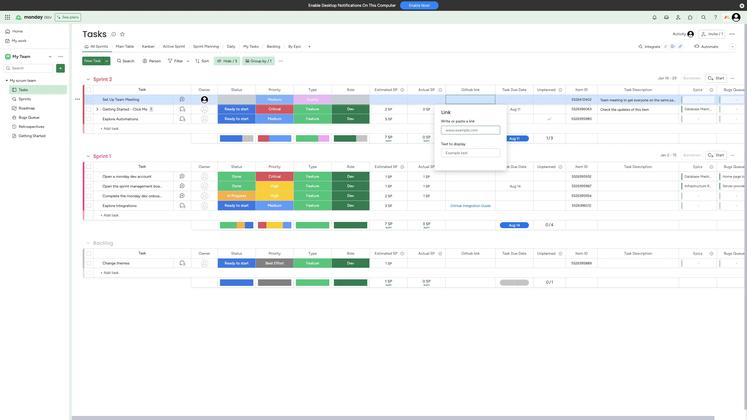 Task type: vqa. For each thing, say whether or not it's contained in the screenshot.
Nov 24, Fri
no



Task type: locate. For each thing, give the bounding box(es) containing it.
id for sprint 2
[[584, 88, 588, 92]]

3 owner field from the top
[[197, 251, 212, 257]]

sprint for sprint planning
[[193, 44, 204, 49]]

0 horizontal spatial home
[[12, 29, 23, 34]]

2 high from the top
[[271, 194, 279, 198]]

7 dev from the top
[[348, 261, 354, 266]]

1 horizontal spatial getting
[[103, 107, 116, 112]]

option
[[0, 76, 69, 77]]

1 public board image from the top
[[12, 87, 17, 92]]

getting down retrospectives
[[19, 134, 32, 138]]

list box containing my scrum team
[[0, 75, 69, 214]]

/
[[719, 32, 721, 36], [233, 59, 234, 63], [268, 59, 269, 63], [549, 136, 550, 141], [549, 223, 551, 228], [550, 280, 551, 285]]

sort
[[202, 59, 209, 63]]

team
[[20, 54, 30, 59], [115, 97, 124, 102], [601, 98, 609, 102]]

2 vertical spatial monday
[[127, 194, 141, 199]]

start for automations
[[241, 117, 249, 121]]

4 feature from the top
[[306, 184, 319, 189]]

2 task due date field from the top
[[501, 164, 528, 170]]

1 actual sp field from the top
[[417, 87, 436, 93]]

0 vertical spatial owner field
[[197, 87, 212, 93]]

menu image up 'home page load'
[[731, 153, 735, 158]]

1 vertical spatial due
[[511, 165, 518, 169]]

1 vertical spatial database
[[685, 175, 700, 179]]

start for themes
[[241, 261, 249, 266]]

1 horizontal spatial sprints
[[96, 44, 108, 49]]

1 role field from the top
[[346, 87, 356, 93]]

jan 2 - 15 button
[[658, 151, 679, 160]]

1 github link from the top
[[462, 88, 480, 92]]

options image
[[729, 31, 736, 37], [58, 66, 63, 71]]

2 vertical spatial medium
[[268, 204, 282, 208]]

3 priority field from the top
[[267, 251, 282, 257]]

2 database from the top
[[685, 175, 700, 179]]

7 down 5 at the right of page
[[385, 135, 387, 140]]

2 open from the top
[[103, 184, 112, 189]]

text to display
[[441, 142, 466, 147]]

2 left 15
[[668, 153, 670, 158]]

item id up 5526395932
[[576, 165, 588, 169]]

0 vertical spatial task due date
[[503, 88, 527, 92]]

Status field
[[230, 87, 244, 93], [230, 164, 244, 170], [230, 251, 244, 257]]

5526396063
[[572, 107, 592, 111]]

my right workspace image
[[12, 54, 19, 59]]

new task button
[[82, 57, 103, 65]]

sprints right all
[[96, 44, 108, 49]]

flow
[[169, 194, 176, 199]]

1 vertical spatial done
[[232, 184, 241, 189]]

enable for enable now!
[[409, 3, 421, 8]]

the for check the updates of this item
[[612, 108, 617, 112]]

None field
[[460, 164, 481, 170]]

inbox image
[[664, 15, 670, 20]]

3 ready to start from the top
[[225, 204, 249, 208]]

2 vertical spatial item id field
[[574, 251, 589, 257]]

1 vertical spatial open
[[103, 184, 112, 189]]

backlog left "by"
[[267, 44, 280, 49]]

backlog for backlog button
[[267, 44, 280, 49]]

item id field for backlog
[[574, 251, 589, 257]]

+ Add task text field
[[96, 126, 189, 132], [96, 213, 189, 219], [96, 270, 189, 277]]

3 estimated sp from the top
[[375, 251, 398, 256]]

5526395932
[[572, 175, 592, 179]]

Priority field
[[267, 87, 282, 93], [267, 164, 282, 170], [267, 251, 282, 257]]

my inside my work button
[[12, 38, 17, 43]]

my tasks
[[244, 44, 259, 49]]

actual
[[419, 88, 430, 92], [419, 165, 430, 169], [419, 251, 430, 256]]

2 task description field from the top
[[623, 164, 654, 170]]

7 down 3 sp
[[385, 222, 387, 227]]

write or paste a link
[[441, 119, 475, 124]]

database
[[685, 107, 700, 111], [685, 175, 700, 179]]

due for sprint 1
[[511, 165, 518, 169]]

Search field
[[121, 57, 138, 65]]

enable left now!
[[409, 3, 421, 8]]

team up check on the right
[[601, 98, 609, 102]]

0 vertical spatial task description
[[625, 88, 653, 92]]

1 actual from the top
[[419, 88, 430, 92]]

due for sprint 2
[[511, 88, 518, 92]]

0 vertical spatial start
[[716, 76, 725, 81]]

monday
[[24, 14, 43, 20], [116, 175, 130, 179], [127, 194, 141, 199]]

aug left 11
[[510, 107, 517, 111]]

item
[[576, 88, 584, 92], [576, 165, 584, 169], [576, 251, 584, 256]]

1 vertical spatial 7 sp sum
[[385, 222, 393, 230]]

jan inside jan 2 - 15 button
[[661, 153, 667, 158]]

help image
[[713, 15, 719, 20]]

item up 5526395932
[[576, 165, 584, 169]]

1 vertical spatial task due date
[[503, 165, 527, 169]]

1 vertical spatial getting
[[19, 134, 32, 138]]

account
[[138, 175, 152, 179]]

date
[[519, 88, 527, 92], [519, 165, 527, 169], [519, 251, 527, 256]]

all sprints button
[[82, 42, 112, 51]]

0 vertical spatial unplanned
[[538, 88, 556, 92]]

+ add task text field down automations
[[96, 126, 189, 132]]

Bugs Queue field
[[723, 87, 746, 93], [723, 164, 746, 170], [723, 251, 746, 257]]

queue inside list box
[[28, 115, 39, 120]]

my left work
[[12, 38, 17, 43]]

item up 5526412402
[[576, 88, 584, 92]]

hide
[[224, 59, 232, 63]]

2 vertical spatial + add task text field
[[96, 270, 189, 277]]

sprints
[[96, 44, 108, 49], [19, 97, 31, 101]]

2 done from the top
[[232, 184, 241, 189]]

0 vertical spatial menu image
[[278, 58, 284, 64]]

critical
[[269, 107, 281, 112], [269, 175, 281, 179]]

my right caret down image
[[10, 78, 15, 83]]

monday for open
[[116, 175, 130, 179]]

0 vertical spatial backlog
[[267, 44, 280, 49]]

3 ready from the top
[[225, 204, 235, 208]]

public board image
[[12, 87, 17, 92], [12, 133, 17, 139]]

jan left 15
[[661, 153, 667, 158]]

0 vertical spatial database
[[685, 107, 700, 111]]

integration
[[463, 204, 481, 208]]

a up complete
[[113, 175, 115, 179]]

Item ID field
[[574, 87, 589, 93], [574, 164, 589, 170], [574, 251, 589, 257]]

0 vertical spatial 2 sp
[[385, 107, 392, 111]]

1 vertical spatial 7
[[385, 222, 387, 227]]

1 vertical spatial 0 sp sum
[[423, 280, 431, 287]]

1 vertical spatial type
[[309, 165, 317, 169]]

1 item id from the top
[[576, 88, 588, 92]]

2 type from the top
[[309, 165, 317, 169]]

tasks down the my scrum team
[[19, 88, 28, 92]]

0 / 4
[[546, 223, 554, 228]]

the right check on the right
[[612, 108, 617, 112]]

getting for getting started - click me
[[103, 107, 116, 112]]

computer
[[378, 3, 396, 8]]

3 role from the top
[[347, 251, 355, 256]]

0 vertical spatial explore
[[103, 117, 115, 122]]

sp inside 1 sp sum
[[388, 280, 392, 284]]

backlog inside backlog button
[[267, 44, 280, 49]]

explore left automations
[[103, 117, 115, 122]]

sum
[[386, 139, 392, 143], [424, 139, 430, 143], [386, 226, 392, 230], [424, 226, 430, 230], [386, 283, 392, 287], [424, 283, 430, 287]]

1 vertical spatial estimated sp field
[[374, 164, 399, 170]]

public board image for getting started
[[12, 133, 17, 139]]

menu image down backlog button
[[278, 58, 284, 64]]

estimated sp for 3rd estimated sp field from the top
[[375, 251, 398, 256]]

Text to display text field
[[441, 149, 501, 157]]

0 vertical spatial actual sp field
[[417, 87, 436, 93]]

2 unplanned field from the top
[[536, 164, 557, 170]]

ready to start
[[225, 107, 249, 112], [225, 117, 249, 121], [225, 204, 249, 208], [225, 261, 249, 266]]

active
[[163, 44, 174, 49]]

start up 'home page load'
[[716, 153, 725, 158]]

options image up collapse board header image
[[729, 31, 736, 37]]

my inside list box
[[10, 78, 15, 83]]

2 dev from the top
[[348, 117, 354, 121]]

owner field for sprint 1
[[197, 164, 212, 170]]

start button for sprint 1
[[706, 151, 727, 160]]

arrow down image
[[185, 58, 191, 64]]

invite
[[709, 32, 718, 36]]

1 vertical spatial task due date field
[[501, 164, 528, 170]]

options image down workspace options icon
[[58, 66, 63, 71]]

home
[[12, 29, 23, 34], [723, 175, 733, 179]]

+ add task text field for 1
[[96, 126, 189, 132]]

public board image down scrum
[[12, 87, 17, 92]]

1 vertical spatial owner field
[[197, 164, 212, 170]]

item up 5526395889
[[576, 251, 584, 256]]

0 vertical spatial github link field
[[460, 87, 481, 93]]

workspace selection element
[[5, 53, 31, 60]]

2 vertical spatial epics field
[[692, 251, 704, 257]]

1 vertical spatial github
[[462, 251, 473, 256]]

1 open from the top
[[103, 175, 112, 179]]

monday down open the sprint management board
[[127, 194, 141, 199]]

1 horizontal spatial team
[[115, 97, 124, 102]]

3 item id field from the top
[[574, 251, 589, 257]]

2 start button from the top
[[706, 151, 727, 160]]

1 date from the top
[[519, 88, 527, 92]]

enable now! button
[[400, 1, 439, 10]]

item id up 5526412402
[[576, 88, 588, 92]]

2 unplanned from the top
[[538, 165, 556, 169]]

plans
[[70, 15, 79, 20]]

sprint
[[175, 44, 185, 49], [193, 44, 204, 49], [93, 76, 108, 83], [93, 153, 108, 160]]

2 vertical spatial type field
[[307, 251, 318, 257]]

tasks inside button
[[250, 44, 259, 49]]

1 vertical spatial github link
[[462, 251, 480, 256]]

0 vertical spatial bugs queue field
[[723, 87, 746, 93]]

Estimated SP field
[[374, 87, 399, 93], [374, 164, 399, 170], [374, 251, 399, 257]]

item id field up 5526395932
[[574, 164, 589, 170]]

1 estimated from the top
[[375, 88, 392, 92]]

done
[[232, 175, 241, 179], [232, 184, 241, 189]]

+ add task text field down integrations
[[96, 213, 189, 219]]

workspace image
[[5, 54, 11, 60]]

team meeting to get everyone on the same page.
[[601, 98, 679, 102]]

github
[[462, 88, 473, 92], [462, 251, 473, 256]]

2 start from the top
[[716, 153, 725, 158]]

jan inside jan 16 - 29 button
[[659, 76, 665, 81]]

/ for 0 / 4
[[549, 223, 551, 228]]

dev up open the sprint management board
[[130, 175, 137, 179]]

11
[[518, 107, 521, 111]]

1 vertical spatial description
[[633, 165, 653, 169]]

actual for first actual sp field
[[419, 88, 430, 92]]

7 sp sum down 3 sp
[[385, 222, 393, 230]]

work
[[18, 38, 26, 43]]

item id for backlog
[[576, 251, 588, 256]]

open the sprint management board
[[103, 184, 163, 189]]

Unplanned field
[[536, 87, 557, 93], [536, 164, 557, 170], [536, 251, 557, 257]]

1 vertical spatial menu image
[[731, 153, 735, 158]]

0 vertical spatial getting
[[103, 107, 116, 112]]

1 owner from the top
[[199, 88, 210, 92]]

1 vertical spatial owner
[[199, 165, 210, 169]]

enable left 'desktop'
[[309, 3, 321, 8]]

ready for explore integrations
[[225, 204, 235, 208]]

tasks up "group"
[[250, 44, 259, 49]]

explore integrations
[[103, 204, 137, 208]]

0 vertical spatial id
[[584, 88, 588, 92]]

1 vertical spatial actual sp field
[[417, 164, 436, 170]]

1 / 3
[[547, 136, 553, 141]]

2 type field from the top
[[307, 164, 318, 170]]

hide / 3
[[224, 59, 237, 63]]

4
[[551, 223, 554, 228]]

item id
[[576, 88, 588, 92], [576, 165, 588, 169], [576, 251, 588, 256]]

4 ready from the top
[[225, 261, 235, 266]]

0 vertical spatial high
[[271, 184, 279, 189]]

backlog inside backlog field
[[93, 240, 113, 247]]

0 vertical spatial status
[[231, 88, 242, 92]]

1 explore from the top
[[103, 117, 115, 122]]

1 start button from the top
[[706, 74, 727, 83]]

the down sprint at the top
[[120, 194, 126, 199]]

jan left "16"
[[659, 76, 665, 81]]

0 vertical spatial actual
[[419, 88, 430, 92]]

2 vertical spatial task due date field
[[501, 251, 528, 257]]

aug for aug 11
[[510, 107, 517, 111]]

enable inside enable now! button
[[409, 3, 421, 8]]

+ add task text field down themes
[[96, 270, 189, 277]]

2 sp
[[385, 107, 392, 111], [385, 194, 392, 198]]

my for my work
[[12, 38, 17, 43]]

0 horizontal spatial backlog
[[93, 240, 113, 247]]

0 vertical spatial github
[[462, 88, 473, 92]]

0 vertical spatial epics
[[694, 88, 703, 92]]

1 vertical spatial epics field
[[692, 164, 704, 170]]

3 id from the top
[[584, 251, 588, 256]]

item id field up 5526395889
[[574, 251, 589, 257]]

3 description from the top
[[633, 251, 653, 256]]

actual for 2nd actual sp field
[[419, 165, 430, 169]]

1 vertical spatial 2 sp
[[385, 194, 392, 198]]

change
[[103, 261, 116, 266]]

ready for change themes
[[225, 261, 235, 266]]

set
[[103, 97, 108, 102]]

0 vertical spatial 7
[[385, 135, 387, 140]]

sprint inside button
[[193, 44, 204, 49]]

1 status field from the top
[[230, 87, 244, 93]]

Tasks field
[[81, 28, 108, 40]]

epics for 3rd epics field from the top
[[694, 251, 703, 256]]

dev left see
[[44, 14, 52, 20]]

management
[[130, 184, 153, 189]]

open for open the sprint management board
[[103, 184, 112, 189]]

home left page
[[723, 175, 733, 179]]

select product image
[[5, 15, 10, 20]]

started down retrospectives
[[33, 134, 45, 138]]

sprints up 'roadmap'
[[19, 97, 31, 101]]

estimated sp for first estimated sp field from the top
[[375, 88, 398, 92]]

2 medium from the top
[[268, 117, 282, 121]]

2 vertical spatial priority field
[[267, 251, 282, 257]]

1 vertical spatial high
[[271, 194, 279, 198]]

2 epics from the top
[[694, 165, 703, 169]]

sp inside 3 sp sum
[[426, 222, 431, 227]]

by
[[289, 44, 293, 49]]

dev down management
[[142, 194, 148, 199]]

/ for 0 / 1
[[550, 280, 551, 285]]

monday up home button
[[24, 14, 43, 20]]

0 vertical spatial options image
[[729, 31, 736, 37]]

Owner field
[[197, 87, 212, 93], [197, 164, 212, 170], [197, 251, 212, 257]]

1 github from the top
[[462, 88, 473, 92]]

1 vertical spatial medium
[[268, 117, 282, 121]]

task description
[[625, 88, 653, 92], [625, 165, 653, 169], [625, 251, 653, 256]]

0 vertical spatial item id field
[[574, 87, 589, 93]]

0 vertical spatial role field
[[346, 87, 356, 93]]

v2 search image
[[117, 58, 121, 64]]

id up 5526395932
[[584, 165, 588, 169]]

explore automations
[[103, 117, 138, 122]]

desktop
[[322, 3, 337, 8]]

main
[[116, 44, 124, 49]]

started inside list box
[[33, 134, 45, 138]]

sprints inside list box
[[19, 97, 31, 101]]

1 + add task text field from the top
[[96, 126, 189, 132]]

3 estimated from the top
[[375, 251, 392, 256]]

a right paste on the right of the page
[[466, 119, 468, 124]]

start left menu image at the right top
[[716, 76, 725, 81]]

Epics field
[[692, 87, 704, 93], [692, 164, 704, 170], [692, 251, 704, 257]]

aug for aug 14
[[510, 184, 517, 189]]

0 vertical spatial maintenance
[[701, 107, 721, 111]]

id up 5526395889
[[584, 251, 588, 256]]

Github link field
[[460, 87, 481, 93], [460, 251, 481, 257]]

0 vertical spatial estimated
[[375, 88, 392, 92]]

Sprint 1 field
[[92, 153, 112, 160]]

high
[[271, 184, 279, 189], [271, 194, 279, 198]]

open a monday dev account
[[103, 175, 152, 179]]

2 explore from the top
[[103, 204, 115, 208]]

1 actual sp from the top
[[419, 88, 435, 92]]

task due date for sprint 2
[[503, 88, 527, 92]]

started down set up team meeting
[[117, 107, 129, 112]]

my scrum team
[[10, 78, 36, 83]]

task
[[93, 59, 101, 63], [139, 87, 146, 92], [503, 88, 510, 92], [625, 88, 632, 92], [139, 164, 146, 169], [503, 165, 510, 169], [625, 165, 632, 169], [139, 251, 146, 256], [503, 251, 510, 256], [625, 251, 632, 256]]

a
[[466, 119, 468, 124], [113, 175, 115, 179]]

effort
[[274, 261, 284, 266]]

collapse board header image
[[731, 45, 735, 49]]

1 vertical spatial sprints
[[19, 97, 31, 101]]

Search in workspace field
[[11, 65, 45, 71]]

3 task due date field from the top
[[501, 251, 528, 257]]

sort button
[[193, 57, 212, 65]]

list box
[[0, 75, 69, 214]]

7 sp sum down "5 sp" at the top of the page
[[385, 135, 393, 143]]

3 status from the top
[[231, 251, 242, 256]]

1 id from the top
[[584, 88, 588, 92]]

Type field
[[307, 87, 318, 93], [307, 164, 318, 170], [307, 251, 318, 257]]

+ add task text field for 0
[[96, 270, 189, 277]]

2 sp up "5 sp" at the top of the page
[[385, 107, 392, 111]]

0 horizontal spatial options image
[[58, 66, 63, 71]]

getting inside list box
[[19, 134, 32, 138]]

1 vertical spatial start button
[[706, 151, 727, 160]]

4 start from the top
[[241, 261, 249, 266]]

my team
[[12, 54, 30, 59]]

home for home page load
[[723, 175, 733, 179]]

actual for third actual sp field
[[419, 251, 430, 256]]

status
[[231, 88, 242, 92], [231, 165, 242, 169], [231, 251, 242, 256]]

type
[[309, 88, 317, 92], [309, 165, 317, 169], [309, 251, 317, 256]]

2 ready from the top
[[225, 117, 235, 121]]

start
[[241, 107, 249, 112], [241, 117, 249, 121], [241, 204, 249, 208], [241, 261, 249, 266]]

home for home
[[12, 29, 23, 34]]

start for sprint 1
[[716, 153, 725, 158]]

meeting
[[125, 97, 139, 102]]

board
[[154, 184, 163, 189]]

getting down up
[[103, 107, 116, 112]]

3 task due date from the top
[[503, 251, 527, 256]]

1 vertical spatial link
[[469, 119, 475, 124]]

item id field for sprint 2
[[574, 87, 589, 93]]

0 vertical spatial epics field
[[692, 87, 704, 93]]

the for complete the monday dev onboarding flow
[[120, 194, 126, 199]]

write
[[441, 119, 451, 124]]

6 dev from the top
[[348, 204, 354, 208]]

0 vertical spatial github link
[[462, 88, 480, 92]]

3 status field from the top
[[230, 251, 244, 257]]

/ inside button
[[719, 32, 721, 36]]

2 vertical spatial task description
[[625, 251, 653, 256]]

public board image left getting started
[[12, 133, 17, 139]]

team right up
[[115, 97, 124, 102]]

0 vertical spatial home
[[12, 29, 23, 34]]

my
[[12, 38, 17, 43], [244, 44, 249, 49], [12, 54, 19, 59], [10, 78, 15, 83]]

my inside the 'my tasks' button
[[244, 44, 249, 49]]

link
[[474, 88, 480, 92], [469, 119, 475, 124], [474, 251, 480, 256]]

monday up sprint at the top
[[116, 175, 130, 179]]

0 vertical spatial item id
[[576, 88, 588, 92]]

bugs queue inside list box
[[19, 115, 39, 120]]

caret down image
[[6, 79, 8, 83]]

1 unplanned field from the top
[[536, 87, 557, 93]]

2 vertical spatial task description field
[[623, 251, 654, 257]]

activity
[[673, 32, 686, 36]]

1 task due date field from the top
[[501, 87, 528, 93]]

task due date
[[503, 88, 527, 92], [503, 165, 527, 169], [503, 251, 527, 256]]

1 vertical spatial explore
[[103, 204, 115, 208]]

3 owner from the top
[[199, 251, 210, 256]]

2 priority field from the top
[[267, 164, 282, 170]]

explore down complete
[[103, 204, 115, 208]]

1 vertical spatial database maintenance
[[685, 175, 721, 179]]

github link for 1st the github link "field" from the bottom of the page
[[462, 251, 480, 256]]

3 actual from the top
[[419, 251, 430, 256]]

the for open the sprint management board
[[113, 184, 119, 189]]

all
[[91, 44, 95, 49]]

column information image
[[400, 88, 405, 92], [438, 88, 443, 92], [559, 165, 563, 169], [710, 165, 714, 169], [400, 252, 405, 256], [438, 252, 443, 256], [710, 252, 714, 256]]

1 vertical spatial + add task text field
[[96, 213, 189, 219]]

start for sprint 2
[[716, 76, 725, 81]]

enable
[[309, 3, 321, 8], [409, 3, 421, 8]]

1 estimated sp from the top
[[375, 88, 398, 92]]

2 vertical spatial date
[[519, 251, 527, 256]]

2 actual sp from the top
[[419, 165, 435, 169]]

1 7 sp sum from the top
[[385, 135, 393, 143]]

search everything image
[[701, 15, 707, 20]]

2 due from the top
[[511, 165, 518, 169]]

2 up up
[[109, 76, 112, 83]]

home up my work
[[12, 29, 23, 34]]

1 vertical spatial maintenance
[[701, 175, 721, 179]]

0 vertical spatial dev
[[44, 14, 52, 20]]

1 button for getting started - click me
[[173, 105, 191, 114]]

sprint for sprint 1
[[93, 153, 108, 160]]

3 epics from the top
[[694, 251, 703, 256]]

3 estimated sp field from the top
[[374, 251, 399, 257]]

1 type field from the top
[[307, 87, 318, 93]]

0 vertical spatial actual sp
[[419, 88, 435, 92]]

actual sp for 2nd actual sp field
[[419, 165, 435, 169]]

estimated sp for 2nd estimated sp field from the bottom of the page
[[375, 165, 398, 169]]

1 vertical spatial aug
[[510, 184, 517, 189]]

1 vertical spatial task description field
[[623, 164, 654, 170]]

2 vertical spatial item id
[[576, 251, 588, 256]]

home inside button
[[12, 29, 23, 34]]

2 vertical spatial priority
[[269, 251, 281, 256]]

Role field
[[346, 87, 356, 93], [346, 164, 356, 170], [346, 251, 356, 257]]

1 vertical spatial epics
[[694, 165, 703, 169]]

0 vertical spatial database maintenance
[[685, 107, 721, 111]]

2 sp up 3 sp
[[385, 194, 392, 198]]

backlog up change
[[93, 240, 113, 247]]

2 start from the top
[[241, 117, 249, 121]]

my for my scrum team
[[10, 78, 15, 83]]

1 sp
[[386, 175, 392, 179], [424, 175, 430, 179], [386, 184, 392, 189], [424, 184, 430, 189], [424, 194, 430, 198], [386, 262, 392, 266]]

1 vertical spatial a
[[113, 175, 115, 179]]

dapulse close image
[[740, 3, 745, 9]]

Sprint 2 field
[[92, 76, 113, 83]]

1 vertical spatial id
[[584, 165, 588, 169]]

1 vertical spatial status field
[[230, 164, 244, 170]]

set up team meeting
[[103, 97, 139, 102]]

this
[[636, 108, 641, 112]]

1 ready from the top
[[225, 107, 235, 112]]

my right daily
[[244, 44, 249, 49]]

angle down image
[[106, 59, 108, 63]]

2 7 sp sum from the top
[[385, 222, 393, 230]]

item id field up 5526412402
[[574, 87, 589, 93]]

Task Due Date field
[[501, 87, 528, 93], [501, 164, 528, 170], [501, 251, 528, 257]]

0 vertical spatial status field
[[230, 87, 244, 93]]

started for getting started
[[33, 134, 45, 138]]

id up 5526412402
[[584, 88, 588, 92]]

explore
[[103, 117, 115, 122], [103, 204, 115, 208]]

0 vertical spatial critical
[[269, 107, 281, 112]]

tasks up all
[[83, 28, 107, 40]]

epics
[[694, 88, 703, 92], [694, 165, 703, 169], [694, 251, 703, 256]]

aug left 14
[[510, 184, 517, 189]]

item id up 5526395889
[[576, 251, 588, 256]]

team up search in workspace field
[[20, 54, 30, 59]]

0 sp sum
[[423, 135, 431, 143], [423, 280, 431, 287]]

task due date field for sprint 2
[[501, 87, 528, 93]]

the left sprint at the top
[[113, 184, 119, 189]]

2 vertical spatial id
[[584, 251, 588, 256]]

1 sp sum
[[385, 280, 392, 287]]

2 epics field from the top
[[692, 164, 704, 170]]

2 item id field from the top
[[574, 164, 589, 170]]

Actual SP field
[[417, 87, 436, 93], [417, 164, 436, 170], [417, 251, 436, 257]]

2 item from the top
[[576, 165, 584, 169]]

1 github link field from the top
[[460, 87, 481, 93]]

menu image
[[278, 58, 284, 64], [731, 153, 735, 158]]

column information image
[[559, 88, 563, 92], [710, 88, 714, 92], [400, 165, 405, 169], [559, 252, 563, 256]]

1 ready to start from the top
[[225, 107, 249, 112]]

2 public board image from the top
[[12, 133, 17, 139]]

3 start from the top
[[241, 204, 249, 208]]

5 sp
[[385, 117, 392, 121]]

1 vertical spatial priority field
[[267, 164, 282, 170]]

0 horizontal spatial started
[[33, 134, 45, 138]]

1 vertical spatial role field
[[346, 164, 356, 170]]

my inside workspace selection element
[[12, 54, 19, 59]]

sprints inside button
[[96, 44, 108, 49]]

0 vertical spatial item
[[576, 88, 584, 92]]

Task Description field
[[623, 87, 654, 93], [623, 164, 654, 170], [623, 251, 654, 257]]



Task type: describe. For each thing, give the bounding box(es) containing it.
1 horizontal spatial a
[[466, 119, 468, 124]]

see
[[62, 15, 69, 20]]

click
[[133, 107, 141, 112]]

group
[[251, 59, 262, 63]]

15
[[673, 153, 677, 158]]

of
[[631, 108, 635, 112]]

invite / 1 button
[[699, 30, 726, 39]]

1 horizontal spatial menu image
[[731, 153, 735, 158]]

2 role field from the top
[[346, 164, 356, 170]]

github integration guide link
[[450, 204, 492, 208]]

5
[[385, 117, 387, 121]]

infrastructure redesign
[[685, 184, 722, 188]]

display
[[454, 142, 466, 147]]

main table button
[[112, 42, 138, 51]]

bugs inside list box
[[19, 115, 27, 120]]

by epic
[[289, 44, 301, 49]]

my for my team
[[12, 54, 19, 59]]

0 horizontal spatial menu image
[[278, 58, 284, 64]]

paste
[[456, 119, 465, 124]]

getting for getting started
[[19, 134, 32, 138]]

0 horizontal spatial dev
[[44, 14, 52, 20]]

sum inside 1 sp sum
[[386, 283, 392, 287]]

2 id from the top
[[584, 165, 588, 169]]

1 status from the top
[[231, 88, 242, 92]]

2 task description from the top
[[625, 165, 653, 169]]

epics for 1st epics field
[[694, 88, 703, 92]]

planning
[[205, 44, 219, 49]]

item for backlog
[[576, 251, 584, 256]]

2 database maintenance from the top
[[685, 175, 721, 179]]

daily
[[227, 44, 235, 49]]

Write or paste a link text field
[[441, 126, 501, 135]]

active sprint button
[[159, 42, 189, 51]]

1 dev from the top
[[348, 107, 354, 112]]

autopilot image
[[695, 43, 700, 50]]

2 priority from the top
[[269, 165, 281, 169]]

automate
[[702, 44, 719, 49]]

now!
[[422, 3, 430, 8]]

2 + add task text field from the top
[[96, 213, 189, 219]]

guide
[[481, 204, 491, 208]]

notifications
[[338, 3, 362, 8]]

same
[[661, 98, 669, 102]]

2 feature from the top
[[306, 117, 319, 121]]

team
[[27, 78, 36, 83]]

backlog for backlog field at the left bottom of the page
[[93, 240, 113, 247]]

actual sp for third actual sp field
[[419, 251, 435, 256]]

1 0 sp sum from the top
[[423, 135, 431, 143]]

started for getting started - click me
[[117, 107, 129, 112]]

/ for invite / 1
[[719, 32, 721, 36]]

kanban
[[142, 44, 155, 49]]

new
[[84, 59, 92, 63]]

epics for 2nd epics field
[[694, 165, 703, 169]]

item id for sprint 2
[[576, 88, 588, 92]]

1 unplanned from the top
[[538, 88, 556, 92]]

29
[[673, 76, 677, 81]]

3 feature from the top
[[306, 175, 319, 179]]

1 done from the top
[[232, 175, 241, 179]]

1 priority field from the top
[[267, 87, 282, 93]]

start button for sprint 2
[[706, 74, 727, 83]]

1 epics field from the top
[[692, 87, 704, 93]]

link for 1st the github link "field" from the bottom of the page
[[474, 251, 480, 256]]

ready for explore automations
[[225, 117, 235, 121]]

on
[[650, 98, 654, 102]]

estimated for 2nd estimated sp field from the bottom of the page
[[375, 165, 392, 169]]

2 status from the top
[[231, 165, 242, 169]]

/ for 1 / 3
[[549, 136, 550, 141]]

check
[[601, 108, 611, 112]]

3 unplanned from the top
[[538, 251, 556, 256]]

jan 16 - 29 button
[[656, 74, 679, 83]]

1 maintenance from the top
[[701, 107, 721, 111]]

the right on
[[655, 98, 660, 102]]

3 task description from the top
[[625, 251, 653, 256]]

7 feature from the top
[[306, 261, 319, 266]]

monday for complete
[[127, 194, 141, 199]]

1 button for explore integrations
[[173, 201, 191, 211]]

/ for hide / 3
[[233, 59, 234, 63]]

1 button for change themes
[[173, 259, 191, 268]]

3 task description field from the top
[[623, 251, 654, 257]]

notifications image
[[652, 15, 658, 20]]

dev for open
[[130, 175, 137, 179]]

5526396012
[[572, 204, 592, 208]]

3 type field from the top
[[307, 251, 318, 257]]

1 estimated sp field from the top
[[374, 87, 399, 93]]

this
[[369, 3, 377, 8]]

1 task description field from the top
[[623, 87, 654, 93]]

2 estimated sp field from the top
[[374, 164, 399, 170]]

3 inside 3 sp sum
[[423, 222, 425, 227]]

id for backlog
[[584, 251, 588, 256]]

task inside button
[[93, 59, 101, 63]]

jan 16 - 29
[[659, 76, 677, 81]]

quality
[[307, 97, 319, 102]]

best effort
[[266, 261, 284, 266]]

complete
[[103, 194, 119, 199]]

3 date from the top
[[519, 251, 527, 256]]

3 bugs queue field from the top
[[723, 251, 746, 257]]

3 actual sp field from the top
[[417, 251, 436, 257]]

m
[[6, 54, 9, 59]]

github link for first the github link "field"
[[462, 88, 480, 92]]

3 medium from the top
[[268, 204, 282, 208]]

best
[[266, 261, 273, 266]]

dev for complete
[[142, 194, 148, 199]]

2 github link field from the top
[[460, 251, 481, 257]]

automations
[[116, 117, 138, 122]]

start for integrations
[[241, 204, 249, 208]]

5 dev from the top
[[348, 194, 354, 198]]

workspace options image
[[58, 54, 63, 59]]

invite members image
[[676, 15, 682, 20]]

4 dev from the top
[[348, 184, 354, 189]]

2 role from the top
[[347, 165, 355, 169]]

in progress
[[227, 194, 246, 198]]

public board image for tasks
[[12, 87, 17, 92]]

2 item id from the top
[[576, 165, 588, 169]]

load
[[742, 175, 748, 179]]

person
[[149, 59, 161, 63]]

change themes
[[103, 261, 129, 266]]

2 inside field
[[109, 76, 112, 83]]

redesign
[[708, 184, 722, 188]]

2 2 sp from the top
[[385, 194, 392, 198]]

page
[[734, 175, 741, 179]]

tasks inside list box
[[19, 88, 28, 92]]

1 critical from the top
[[269, 107, 281, 112]]

github integration guide
[[451, 204, 491, 208]]

maria williams image
[[732, 13, 741, 22]]

1 high from the top
[[271, 184, 279, 189]]

owner for sprint 1
[[199, 165, 210, 169]]

2 inside button
[[668, 153, 670, 158]]

0 horizontal spatial a
[[113, 175, 115, 179]]

0 vertical spatial tasks
[[83, 28, 107, 40]]

filter button
[[166, 57, 191, 65]]

aug 14
[[510, 184, 521, 189]]

1 2 sp from the top
[[385, 107, 392, 111]]

dapulse integrations image
[[639, 45, 643, 49]]

5526395967
[[572, 184, 592, 188]]

jan for sprint 1
[[661, 153, 667, 158]]

1 role from the top
[[347, 88, 355, 92]]

menu image
[[731, 76, 735, 81]]

3 due from the top
[[511, 251, 518, 256]]

sum inside 3 sp sum
[[424, 226, 430, 230]]

2 horizontal spatial team
[[601, 98, 609, 102]]

add view image
[[309, 45, 311, 49]]

1 feature from the top
[[306, 107, 319, 112]]

description for 3rd task description field from the top of the page
[[633, 251, 653, 256]]

description for 1st task description field from the top
[[633, 88, 653, 92]]

1 7 from the top
[[385, 135, 387, 140]]

sprint planning button
[[189, 42, 223, 51]]

2 bugs queue field from the top
[[723, 164, 746, 170]]

jan for sprint 2
[[659, 76, 665, 81]]

3 epics field from the top
[[692, 251, 704, 257]]

1 medium from the top
[[268, 97, 282, 102]]

1 vertical spatial options image
[[58, 66, 63, 71]]

2 actual sp field from the top
[[417, 164, 436, 170]]

jan 2 - 15
[[661, 153, 677, 158]]

epic
[[294, 44, 301, 49]]

onboarding
[[149, 194, 168, 199]]

backlog button
[[263, 42, 285, 51]]

1 button for explore automations
[[173, 114, 191, 124]]

1 task description from the top
[[625, 88, 653, 92]]

enable desktop notifications on this computer
[[309, 3, 396, 8]]

2 github from the top
[[462, 251, 473, 256]]

1 owner field from the top
[[197, 87, 212, 93]]

1 type from the top
[[309, 88, 317, 92]]

5526395889
[[572, 262, 592, 266]]

my for my tasks
[[244, 44, 249, 49]]

3 type from the top
[[309, 251, 317, 256]]

2 0 sp sum from the top
[[423, 280, 431, 287]]

home button
[[3, 27, 58, 36]]

owner field for backlog
[[197, 251, 212, 257]]

task due date for sprint 1
[[503, 165, 527, 169]]

2 up 5 at the right of page
[[385, 107, 387, 111]]

home page load
[[723, 175, 748, 179]]

actual sp for first actual sp field
[[419, 88, 435, 92]]

open for open a monday dev account
[[103, 175, 112, 179]]

5 feature from the top
[[306, 194, 319, 198]]

new task
[[84, 59, 101, 63]]

1 database maintenance from the top
[[685, 107, 721, 111]]

get
[[628, 98, 634, 102]]

3 role field from the top
[[346, 251, 356, 257]]

1 priority from the top
[[269, 88, 281, 92]]

daily button
[[223, 42, 239, 51]]

0 vertical spatial monday
[[24, 14, 43, 20]]

3 priority from the top
[[269, 251, 281, 256]]

description for second task description field from the top of the page
[[633, 165, 653, 169]]

team inside workspace selection element
[[20, 54, 30, 59]]

2 7 from the top
[[385, 222, 387, 227]]

integrate
[[645, 44, 661, 49]]

explore for explore integrations
[[103, 204, 115, 208]]

item for sprint 2
[[576, 88, 584, 92]]

sprint 2
[[93, 76, 112, 83]]

6 feature from the top
[[306, 204, 319, 208]]

everyone
[[634, 98, 649, 102]]

apps image
[[688, 15, 694, 20]]

me
[[142, 107, 147, 112]]

task due date field for sprint 1
[[501, 164, 528, 170]]

in
[[227, 194, 231, 198]]

link
[[442, 109, 451, 116]]

active sprint
[[163, 44, 185, 49]]

by
[[262, 59, 267, 63]]

Backlog field
[[92, 240, 115, 247]]

group by / 1
[[251, 59, 272, 63]]

estimated for first estimated sp field from the top
[[375, 88, 392, 92]]

sprint inside 'button'
[[175, 44, 185, 49]]

ready to start for change themes
[[225, 261, 249, 266]]

2 up 3 sp
[[385, 194, 387, 198]]

link for first the github link "field"
[[474, 88, 480, 92]]

sprint for sprint 2
[[93, 76, 108, 83]]

date for 2
[[519, 88, 527, 92]]

date for 1
[[519, 165, 527, 169]]

2 critical from the top
[[269, 175, 281, 179]]

enable now!
[[409, 3, 430, 8]]

infrastructure
[[685, 184, 707, 188]]

add to favorites image
[[120, 31, 125, 37]]

explore for explore automations
[[103, 117, 115, 122]]

2 status field from the top
[[230, 164, 244, 170]]

1 inside 1 sp sum
[[385, 280, 387, 284]]

1 bugs queue field from the top
[[723, 87, 746, 93]]

1 start from the top
[[241, 107, 249, 112]]

estimated for 3rd estimated sp field from the top
[[375, 251, 392, 256]]

enable for enable desktop notifications on this computer
[[309, 3, 321, 8]]

1 inside invite / 1 button
[[722, 32, 723, 36]]

github
[[451, 204, 462, 208]]

5526412402
[[572, 98, 592, 102]]

up
[[109, 97, 114, 102]]

ready to start for explore integrations
[[225, 204, 249, 208]]

getting started - click me
[[103, 107, 147, 112]]

show board description image
[[111, 31, 117, 37]]

3 dev from the top
[[348, 175, 354, 179]]

3 unplanned field from the top
[[536, 251, 557, 257]]

5526395980
[[572, 117, 592, 121]]

ready to start for explore automations
[[225, 117, 249, 121]]

16
[[666, 76, 669, 81]]

1 database from the top
[[685, 107, 700, 111]]

text
[[441, 142, 449, 147]]

progress
[[231, 194, 246, 198]]

owner for backlog
[[199, 251, 210, 256]]

1 inside sprint 1 field
[[109, 153, 111, 160]]



